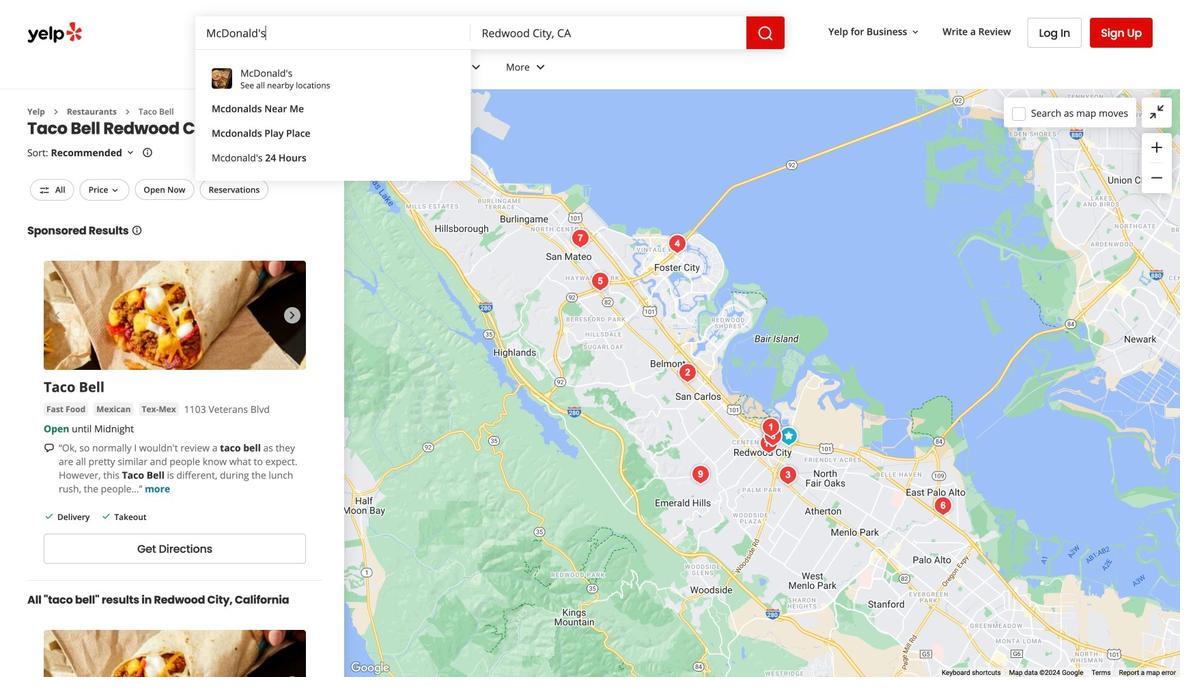 Task type: locate. For each thing, give the bounding box(es) containing it.
0 vertical spatial 16 chevron down v2 image
[[125, 147, 136, 158]]

tacos el grullense image
[[756, 431, 783, 458]]

group
[[1142, 133, 1172, 193]]

16 info v2 image down the filters group
[[132, 225, 142, 236]]

  text field
[[195, 16, 471, 49]]

16 chevron down v2 image
[[125, 147, 136, 158], [110, 185, 120, 196]]

sancho's taqueria image
[[687, 461, 715, 489]]

2 horizontal spatial taco bell image
[[758, 414, 785, 442]]

zoom in image
[[1149, 139, 1165, 156]]

0 horizontal spatial 16 chevron down v2 image
[[110, 185, 120, 196]]

none field address, neighborhood, city, state or zip
[[471, 16, 747, 49]]

16 info v2 image up the filters group
[[142, 147, 153, 158]]

1 vertical spatial slideshow element
[[44, 631, 306, 678]]

filters group
[[27, 179, 271, 201]]

None search field
[[195, 16, 785, 49]]

0 horizontal spatial 24 chevron down v2 image
[[260, 59, 277, 75]]

24 chevron down v2 image
[[260, 59, 277, 75], [533, 59, 549, 75]]

things to do, nail salons, plumbers text field
[[195, 16, 471, 49]]

16 chevron down v2 image
[[910, 27, 921, 37]]

zoom out image
[[1149, 170, 1165, 186]]

16 info v2 image
[[142, 147, 153, 158], [132, 225, 142, 236]]

None field
[[195, 16, 471, 49], [471, 16, 747, 49], [195, 16, 471, 49]]

16 chevron right v2 image
[[50, 106, 61, 117]]

16 speech v2 image
[[44, 443, 55, 454]]

1 vertical spatial 16 chevron down v2 image
[[110, 185, 120, 196]]

0 horizontal spatial taco bell image
[[567, 225, 594, 252]]

google image
[[348, 660, 393, 678]]

collapse map image
[[1149, 104, 1165, 120]]

search image
[[758, 25, 774, 42]]

next image
[[284, 307, 301, 324]]

2 slideshow element from the top
[[44, 631, 306, 678]]

taco bell image
[[567, 225, 594, 252], [664, 231, 691, 258], [758, 414, 785, 442]]

16 chevron down v2 image inside the filters group
[[110, 185, 120, 196]]

1 horizontal spatial 24 chevron down v2 image
[[533, 59, 549, 75]]

0 vertical spatial 16 info v2 image
[[142, 147, 153, 158]]

2 24 chevron down v2 image from the left
[[533, 59, 549, 75]]

slideshow element
[[44, 261, 306, 370], [44, 631, 306, 678]]

16 filter v2 image
[[39, 185, 50, 196]]

taco bell image
[[587, 268, 614, 295], [674, 360, 702, 387], [758, 414, 785, 442], [775, 462, 802, 489], [930, 493, 957, 520]]

1 slideshow element from the top
[[44, 261, 306, 370]]

0 vertical spatial slideshow element
[[44, 261, 306, 370]]



Task type: vqa. For each thing, say whether or not it's contained in the screenshot.
the area
no



Task type: describe. For each thing, give the bounding box(es) containing it.
jack in the box image
[[775, 423, 803, 451]]

previous image
[[49, 307, 66, 324]]

16 checkmark v2 image
[[44, 511, 55, 522]]

24 chevron down v2 image
[[468, 59, 484, 75]]

1 24 chevron down v2 image from the left
[[260, 59, 277, 75]]

16 chevron right v2 image
[[122, 106, 133, 117]]

address, neighborhood, city, state or zip text field
[[471, 16, 747, 49]]

la viga seafood & cocina mexicana image
[[760, 423, 787, 451]]

1 horizontal spatial 16 chevron down v2 image
[[125, 147, 136, 158]]

1 vertical spatial 16 info v2 image
[[132, 225, 142, 236]]

business categories element
[[193, 49, 1153, 89]]

16 checkmark v2 image
[[101, 511, 112, 522]]

map region
[[344, 89, 1181, 678]]

1 horizontal spatial taco bell image
[[664, 231, 691, 258]]



